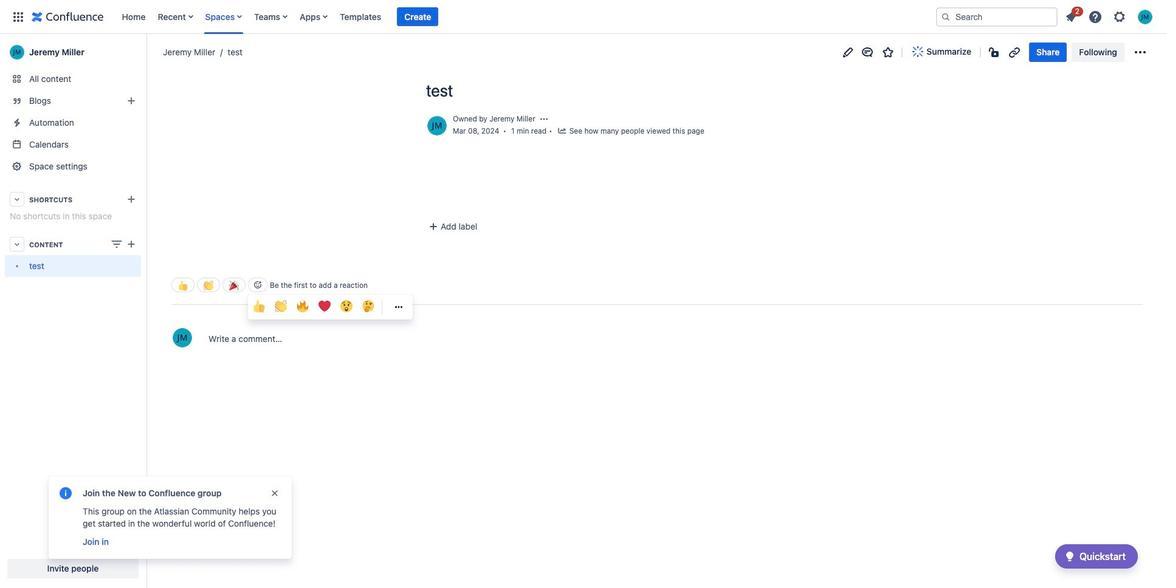 Task type: locate. For each thing, give the bounding box(es) containing it.
space element
[[0, 34, 146, 589]]

:heart: image
[[319, 301, 331, 313], [319, 301, 331, 313]]

1 vertical spatial more information about jeremy miller image
[[172, 327, 193, 349]]

more actions image
[[1134, 45, 1148, 59]]

manage page ownership image
[[539, 115, 549, 124]]

your profile and preferences image
[[1139, 9, 1153, 24]]

:clap: image
[[275, 301, 287, 313], [275, 301, 287, 313]]

collapse sidebar image
[[133, 40, 159, 64]]

no restrictions image
[[988, 45, 1003, 59]]

list item inside "global" element
[[397, 7, 439, 26]]

help icon image
[[1089, 9, 1103, 24]]

1 horizontal spatial list
[[1061, 5, 1160, 28]]

Add label text field
[[425, 221, 519, 233]]

0 horizontal spatial list item
[[397, 7, 439, 26]]

1 horizontal spatial more information about jeremy miller image
[[426, 115, 448, 137]]

0 horizontal spatial more information about jeremy miller image
[[172, 327, 193, 349]]

check image
[[1063, 550, 1078, 564]]

:astonished: image
[[341, 301, 353, 313], [341, 301, 353, 313]]

banner
[[0, 0, 1168, 34]]

confluence image
[[32, 9, 104, 24], [32, 9, 104, 24]]

:tada: image
[[229, 281, 239, 291], [229, 281, 239, 291]]

create a page image
[[124, 237, 139, 252]]

info image
[[58, 487, 73, 501]]

1 horizontal spatial list item
[[1061, 5, 1084, 26]]

None search field
[[937, 7, 1058, 26]]

star image
[[881, 45, 896, 59]]

edit this page image
[[841, 45, 856, 59]]

settings icon image
[[1113, 9, 1128, 24]]

:thumbsup: image
[[178, 281, 188, 291], [178, 281, 188, 291], [253, 301, 265, 313]]

list
[[116, 0, 934, 34], [1061, 5, 1160, 28]]

more information about jeremy miller image
[[426, 115, 448, 137], [172, 327, 193, 349]]

copy link image
[[1008, 45, 1022, 59]]

0 horizontal spatial list
[[116, 0, 934, 34]]

list item
[[1061, 5, 1084, 26], [397, 7, 439, 26]]

:clap: image
[[204, 281, 213, 291], [204, 281, 213, 291]]

:fire: image
[[297, 301, 309, 313], [297, 301, 309, 313]]



Task type: vqa. For each thing, say whether or not it's contained in the screenshot.
left :clap: image
yes



Task type: describe. For each thing, give the bounding box(es) containing it.
create a blog image
[[124, 94, 139, 108]]

:thumbsup: image
[[253, 301, 265, 313]]

:thinking: image
[[362, 301, 375, 313]]

change view image
[[109, 237, 124, 252]]

add reaction image
[[253, 281, 263, 290]]

search image
[[941, 12, 951, 22]]

Search field
[[937, 7, 1058, 26]]

appswitcher icon image
[[11, 9, 26, 24]]

:thinking: image
[[362, 301, 375, 313]]

0 vertical spatial more information about jeremy miller image
[[426, 115, 448, 137]]

add shortcut image
[[124, 192, 139, 207]]

more image
[[392, 300, 406, 314]]

dismiss image
[[270, 489, 280, 499]]

notification icon image
[[1064, 9, 1079, 24]]

global element
[[7, 0, 934, 34]]



